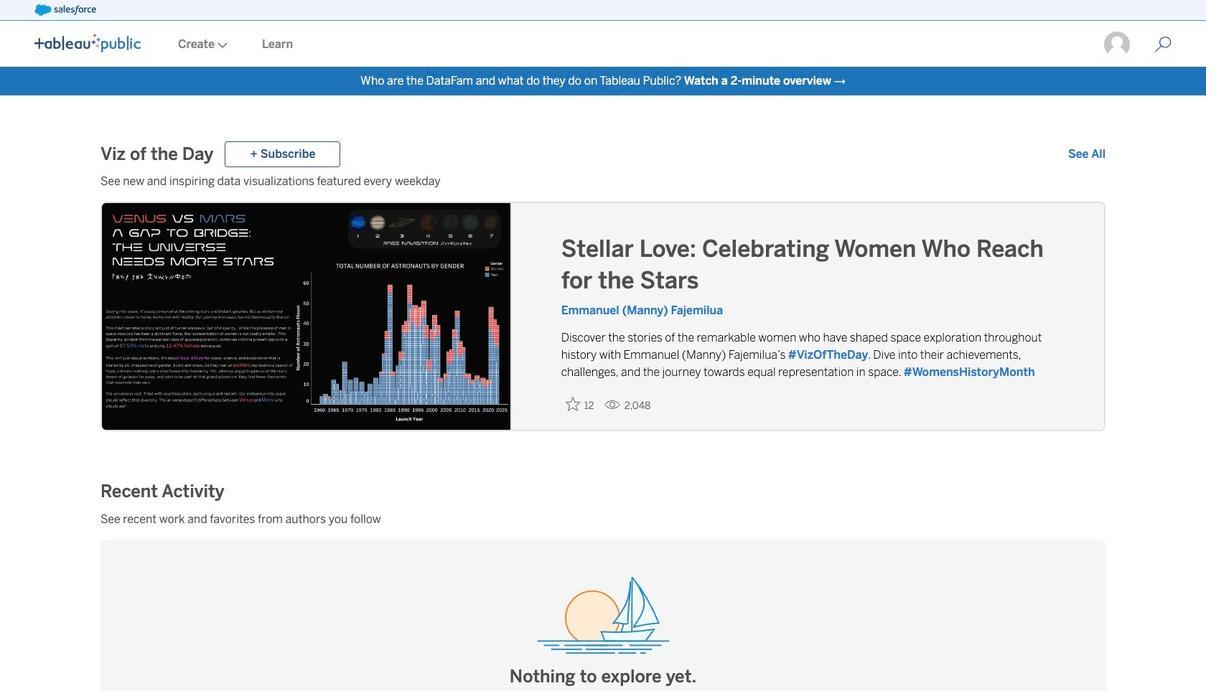 Task type: vqa. For each thing, say whether or not it's contained in the screenshot.
THE CAPS,
no



Task type: locate. For each thing, give the bounding box(es) containing it.
go to search image
[[1137, 36, 1189, 53]]

viz of the day heading
[[101, 143, 214, 166]]

Add Favorite button
[[561, 393, 598, 416]]

add favorite image
[[565, 397, 580, 411]]

recent activity heading
[[101, 480, 224, 503]]

see new and inspiring data visualizations featured every weekday element
[[101, 173, 1106, 190]]

logo image
[[34, 34, 141, 52]]

christina.overa image
[[1103, 30, 1131, 59]]

create image
[[215, 42, 228, 48]]



Task type: describe. For each thing, give the bounding box(es) containing it.
tableau public viz of the day image
[[102, 203, 512, 433]]

see recent work and favorites from authors you follow element
[[101, 511, 1106, 528]]

salesforce logo image
[[34, 4, 96, 16]]

see all viz of the day element
[[1068, 146, 1106, 163]]



